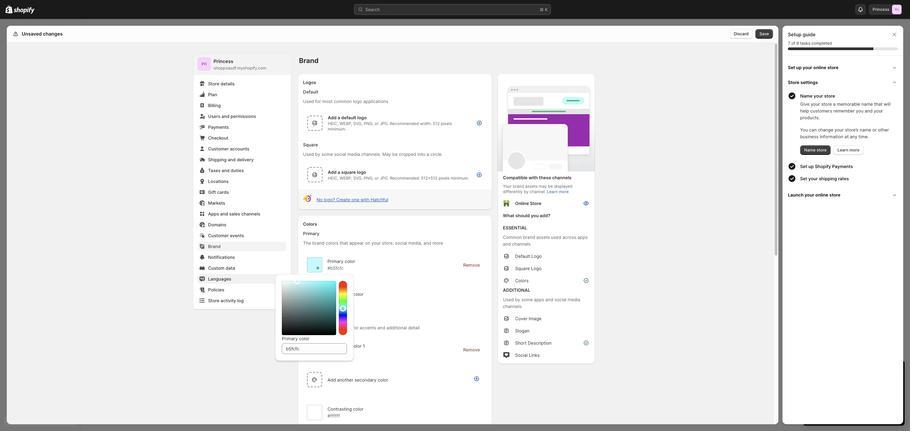Task type: locate. For each thing, give the bounding box(es) containing it.
contrasting up the #ffffff
[[328, 407, 352, 412]]

0 vertical spatial minimum.
[[328, 127, 347, 132]]

7
[[789, 41, 791, 46]]

apps
[[208, 211, 219, 217]]

1 vertical spatial name
[[860, 127, 872, 133]]

media,
[[409, 241, 423, 246]]

k
[[545, 7, 548, 12]]

completed
[[812, 41, 833, 46]]

0 vertical spatial set
[[789, 65, 796, 70]]

webp, down default on the left of the page
[[340, 121, 352, 126]]

used left accents
[[342, 326, 352, 331]]

up inside set up shopify payments button
[[809, 164, 814, 169]]

gift cards link
[[197, 188, 287, 197]]

log
[[237, 298, 244, 304]]

you inside settings dialog
[[531, 213, 539, 219]]

payments inside "link"
[[208, 125, 229, 130]]

logo
[[532, 254, 542, 259], [532, 266, 542, 272]]

1 vertical spatial used
[[342, 326, 352, 331]]

a left default on the left of the page
[[338, 115, 340, 121]]

png, down channels.
[[364, 176, 374, 181]]

1 horizontal spatial learn
[[838, 148, 849, 153]]

logo for logo
[[358, 115, 367, 121]]

shoppoasdf.myshopify.com
[[214, 66, 267, 71]]

channels up domains link
[[242, 211, 261, 217]]

logo inside add a default logo heic, webp, svg, png, or jpg. recommended width: 512 pixels minimum.
[[358, 115, 367, 121]]

logo right 'common'
[[353, 99, 362, 104]]

1 vertical spatial remove button
[[460, 345, 484, 355]]

1 vertical spatial png,
[[364, 176, 374, 181]]

0 horizontal spatial social
[[334, 152, 346, 157]]

with left these
[[529, 175, 538, 181]]

or inside the add a square logo heic, webp, svg, png, or jpg. recommended: 512×512 pixels minimum.
[[375, 176, 379, 181]]

1 vertical spatial jpg.
[[380, 176, 389, 181]]

recommended:
[[390, 176, 420, 181]]

online store
[[516, 201, 542, 206]]

2 horizontal spatial more
[[850, 148, 860, 153]]

pixels right 512×512
[[439, 176, 450, 181]]

minimum.
[[328, 127, 347, 132], [451, 176, 470, 181]]

1 horizontal spatial princess
[[873, 7, 890, 12]]

learn more down displayed
[[547, 189, 569, 195]]

logo?
[[324, 197, 335, 203]]

1 horizontal spatial square
[[516, 266, 530, 272]]

assets down add?
[[537, 235, 550, 240]]

the brand colors that appear on your store, social media, and more
[[303, 241, 443, 246]]

and inside give your store a memorable name that will help customers remember you and your products.
[[866, 108, 873, 114]]

business
[[801, 134, 819, 140]]

0 vertical spatial you
[[857, 108, 864, 114]]

change
[[819, 127, 834, 133]]

channels down common
[[512, 242, 531, 247]]

1 vertical spatial brand
[[523, 235, 536, 240]]

name down business in the right of the page
[[805, 148, 816, 153]]

discard
[[734, 31, 749, 36]]

0 vertical spatial name
[[801, 93, 813, 99]]

logo up square logo
[[532, 254, 542, 259]]

users and permissions
[[208, 114, 256, 119]]

store inside store settings button
[[789, 80, 800, 85]]

store
[[789, 80, 800, 85], [208, 81, 220, 87], [530, 201, 542, 206], [208, 298, 220, 304]]

custom data
[[208, 266, 235, 271]]

remove
[[464, 263, 480, 268], [464, 347, 480, 353]]

0 vertical spatial brand
[[513, 184, 525, 189]]

png, inside the add a square logo heic, webp, svg, png, or jpg. recommended: 512×512 pixels minimum.
[[364, 176, 374, 181]]

channels up cover
[[503, 304, 522, 310]]

supporting colors used for accents and additional detail
[[303, 326, 420, 331]]

store for store activity log
[[208, 298, 220, 304]]

square
[[303, 142, 318, 148], [516, 266, 530, 272]]

webp, down square
[[340, 176, 352, 181]]

0 vertical spatial contrasting
[[328, 292, 352, 297]]

2 remove from the top
[[464, 347, 480, 353]]

1 horizontal spatial you
[[857, 108, 864, 114]]

color down add another secondary color at the left bottom of the page
[[353, 407, 364, 412]]

be inside your brand assets may be displayed differently by channel.
[[548, 184, 553, 189]]

learn more link
[[834, 146, 864, 155], [547, 189, 569, 195]]

2 svg, from the top
[[354, 176, 363, 181]]

settings
[[801, 80, 819, 85]]

minimum. down default on the left of the page
[[328, 127, 347, 132]]

svg, for square
[[354, 176, 363, 181]]

heic, inside the add a square logo heic, webp, svg, png, or jpg. recommended: 512×512 pixels minimum.
[[328, 176, 339, 181]]

contrasting inside contrasting color #2db87d
[[328, 292, 352, 297]]

secondary inside secondary color 1 #a01aaf
[[328, 344, 350, 349]]

a right into
[[427, 152, 429, 157]]

color up the supporting colors used for accents and additional detail
[[353, 292, 364, 297]]

2 remove button from the top
[[460, 345, 484, 355]]

1 customer from the top
[[208, 146, 229, 152]]

2 vertical spatial add
[[328, 378, 336, 383]]

color inside secondary color 1 #a01aaf
[[351, 344, 362, 349]]

1 horizontal spatial brand
[[299, 57, 319, 65]]

1 vertical spatial assets
[[537, 235, 550, 240]]

give your store a memorable name that will help customers remember you and your products.
[[801, 102, 891, 121]]

1 vertical spatial apps
[[534, 297, 545, 303]]

0 horizontal spatial apps
[[534, 297, 545, 303]]

learn more inside name your store element
[[838, 148, 860, 153]]

0 vertical spatial colors
[[326, 241, 339, 246]]

by inside your brand assets may be displayed differently by channel.
[[524, 189, 529, 195]]

your inside you can change your store's name or other business information at any time.
[[835, 127, 845, 133]]

brand inside common brand assets used across apps and channels
[[523, 235, 536, 240]]

logo inside the add a square logo heic, webp, svg, png, or jpg. recommended: 512×512 pixels minimum.
[[357, 170, 367, 175]]

add inside the add a square logo heic, webp, svg, png, or jpg. recommended: 512×512 pixels minimum.
[[328, 170, 337, 175]]

0 vertical spatial remove button
[[460, 261, 484, 270]]

1 vertical spatial pixels
[[439, 176, 450, 181]]

pixels right the 512
[[441, 121, 452, 126]]

and inside users and permissions link
[[222, 114, 230, 119]]

assets inside your brand assets may be displayed differently by channel.
[[526, 184, 538, 189]]

0 vertical spatial svg,
[[354, 121, 363, 126]]

princess inside princess shoppoasdf.myshopify.com
[[214, 58, 234, 64]]

0 horizontal spatial square
[[303, 142, 318, 148]]

store activity log
[[208, 298, 244, 304]]

png, inside add a default logo heic, webp, svg, png, or jpg. recommended width: 512 pixels minimum.
[[364, 121, 374, 126]]

launch your online store button
[[786, 188, 901, 203]]

customer events
[[208, 233, 244, 239]]

brand link
[[197, 242, 287, 252]]

default for default logo
[[516, 254, 531, 259]]

may
[[539, 184, 547, 189]]

with right the one
[[361, 197, 370, 203]]

1 png, from the top
[[364, 121, 374, 126]]

brand up differently
[[513, 184, 525, 189]]

assets for used
[[537, 235, 550, 240]]

logo right square
[[357, 170, 367, 175]]

social
[[334, 152, 346, 157], [395, 241, 407, 246], [555, 297, 567, 303]]

set for set your shipping rates
[[801, 176, 808, 182]]

1 horizontal spatial for
[[353, 326, 359, 331]]

1 svg, from the top
[[354, 121, 363, 126]]

2 png, from the top
[[364, 176, 374, 181]]

by inside used by some apps and social media channels
[[516, 297, 521, 303]]

used by some social media channels. may be cropped into a circle.
[[303, 152, 443, 157]]

1 vertical spatial some
[[522, 297, 533, 303]]

time.
[[859, 134, 870, 140]]

learn more link down displayed
[[547, 189, 569, 195]]

0 horizontal spatial by
[[315, 152, 321, 157]]

name inside button
[[801, 93, 813, 99]]

up left shopify
[[809, 164, 814, 169]]

Primary color text field
[[282, 344, 347, 355]]

webp, inside add a default logo heic, webp, svg, png, or jpg. recommended width: 512 pixels minimum.
[[340, 121, 352, 126]]

1 horizontal spatial minimum.
[[451, 176, 470, 181]]

1 vertical spatial with
[[361, 197, 370, 203]]

0 vertical spatial or
[[375, 121, 379, 126]]

logo for square logo
[[532, 266, 542, 272]]

colors up primary color #b5fcfc
[[326, 241, 339, 246]]

a inside the add a square logo heic, webp, svg, png, or jpg. recommended: 512×512 pixels minimum.
[[338, 170, 340, 175]]

svg, down default on the left of the page
[[354, 121, 363, 126]]

used left across
[[552, 235, 562, 240]]

your down name your store
[[812, 102, 821, 107]]

brand right common
[[523, 235, 536, 240]]

0 horizontal spatial you
[[531, 213, 539, 219]]

apps right across
[[578, 235, 588, 240]]

colors up the
[[303, 222, 317, 227]]

common
[[334, 99, 352, 104]]

brand inside your brand assets may be displayed differently by channel.
[[513, 184, 525, 189]]

apps inside common brand assets used across apps and channels
[[578, 235, 588, 240]]

add left square
[[328, 170, 337, 175]]

into
[[418, 152, 426, 157]]

1 horizontal spatial secondary
[[328, 344, 350, 349]]

0 horizontal spatial learn more
[[547, 189, 569, 195]]

svg, down square
[[354, 176, 363, 181]]

1 webp, from the top
[[340, 121, 352, 126]]

name store link
[[801, 146, 831, 155]]

0 vertical spatial more
[[850, 148, 860, 153]]

your inside settings dialog
[[372, 241, 381, 246]]

your
[[803, 65, 813, 70], [814, 93, 824, 99], [812, 102, 821, 107], [875, 108, 884, 114], [835, 127, 845, 133], [809, 176, 818, 182], [805, 192, 815, 198], [372, 241, 381, 246]]

colors up additional
[[516, 278, 529, 284]]

customer inside "customer events" link
[[208, 233, 229, 239]]

minimum. right 512×512
[[451, 176, 470, 181]]

heic, down most
[[328, 121, 339, 126]]

1 heic, from the top
[[328, 121, 339, 126]]

policies
[[208, 288, 224, 293]]

you inside give your store a memorable name that will help customers remember you and your products.
[[857, 108, 864, 114]]

1 day left in your trial element
[[804, 379, 905, 426]]

princess up shoppoasdf.myshopify.com
[[214, 58, 234, 64]]

appear
[[350, 241, 364, 246]]

default up square logo
[[516, 254, 531, 259]]

secondary up supporting
[[303, 316, 326, 321]]

1 horizontal spatial social
[[395, 241, 407, 246]]

heic, up logo?
[[328, 176, 339, 181]]

default logo
[[516, 254, 542, 259]]

store,
[[382, 241, 394, 246]]

1 vertical spatial heic,
[[328, 176, 339, 181]]

1 horizontal spatial used
[[552, 235, 562, 240]]

primary up the
[[303, 231, 320, 237]]

learn more down at
[[838, 148, 860, 153]]

name
[[862, 102, 874, 107], [860, 127, 872, 133]]

social
[[516, 353, 528, 358]]

png, for add a square logo
[[364, 176, 374, 181]]

logo for default logo
[[532, 254, 542, 259]]

0 horizontal spatial brand
[[208, 244, 221, 250]]

customer down checkout
[[208, 146, 229, 152]]

jpg. left recommended:
[[380, 176, 389, 181]]

2 vertical spatial brand
[[313, 241, 325, 246]]

secondary for secondary
[[303, 316, 326, 321]]

0 vertical spatial heic,
[[328, 121, 339, 126]]

store down policies
[[208, 298, 220, 304]]

0 vertical spatial that
[[875, 102, 883, 107]]

1 vertical spatial secondary
[[328, 344, 350, 349]]

add left another
[[328, 378, 336, 383]]

default
[[303, 89, 319, 95], [516, 254, 531, 259]]

no logo? create one with hatchful
[[317, 197, 389, 203]]

assets
[[526, 184, 538, 189], [537, 235, 550, 240]]

logos
[[303, 80, 316, 85]]

colors right supporting
[[328, 326, 340, 331]]

name up give
[[801, 93, 813, 99]]

or up hatchful
[[375, 176, 379, 181]]

used for used by some apps and social media channels
[[503, 297, 514, 303]]

primary for primary color
[[282, 336, 298, 342]]

you left add?
[[531, 213, 539, 219]]

help
[[801, 108, 810, 114]]

jpg. inside the add a square logo heic, webp, svg, png, or jpg. recommended: 512×512 pixels minimum.
[[380, 176, 389, 181]]

svg, inside add a default logo heic, webp, svg, png, or jpg. recommended width: 512 pixels minimum.
[[354, 121, 363, 126]]

used
[[303, 99, 314, 104], [303, 152, 314, 157], [503, 297, 514, 303]]

0 horizontal spatial secondary
[[303, 316, 326, 321]]

your up information
[[835, 127, 845, 133]]

heic, for add a square logo
[[328, 176, 339, 181]]

color inside primary color #b5fcfc
[[345, 259, 355, 264]]

and inside taxes and duties 'link'
[[222, 168, 230, 173]]

or inside add a default logo heic, webp, svg, png, or jpg. recommended width: 512 pixels minimum.
[[375, 121, 379, 126]]

minimum. inside add a default logo heic, webp, svg, png, or jpg. recommended width: 512 pixels minimum.
[[328, 127, 347, 132]]

color inside contrasting color #ffffff
[[353, 407, 364, 412]]

0 vertical spatial default
[[303, 89, 319, 95]]

color for primary color #b5fcfc
[[345, 259, 355, 264]]

1 horizontal spatial be
[[548, 184, 553, 189]]

used inside used by some apps and social media channels
[[503, 297, 514, 303]]

settings dialog
[[7, 26, 779, 432]]

0 horizontal spatial more
[[433, 241, 443, 246]]

color right secondary
[[378, 378, 389, 383]]

jpg. inside add a default logo heic, webp, svg, png, or jpg. recommended width: 512 pixels minimum.
[[380, 121, 389, 126]]

some for apps
[[522, 297, 533, 303]]

color inside contrasting color #2db87d
[[353, 292, 364, 297]]

or for used by some social media channels. may be cropped into a circle.
[[375, 176, 379, 181]]

and inside shipping and delivery link
[[228, 157, 236, 163]]

0 vertical spatial name
[[862, 102, 874, 107]]

by for social
[[315, 152, 321, 157]]

1 vertical spatial customer
[[208, 233, 229, 239]]

assets up channel.
[[526, 184, 538, 189]]

2 vertical spatial set
[[801, 176, 808, 182]]

channels up displayed
[[553, 175, 572, 181]]

cropped
[[399, 152, 417, 157]]

by for apps
[[516, 297, 521, 303]]

create
[[337, 197, 351, 203]]

default
[[342, 115, 357, 121]]

primary up #b5fcfc
[[328, 259, 344, 264]]

color for contrasting color #ffffff
[[353, 407, 364, 412]]

set inside button
[[801, 164, 808, 169]]

more right media,
[[433, 241, 443, 246]]

remove button
[[460, 261, 484, 270], [460, 345, 484, 355]]

customer for customer events
[[208, 233, 229, 239]]

⌘ k
[[540, 7, 548, 12]]

up up store settings
[[797, 65, 802, 70]]

across
[[563, 235, 577, 240]]

some
[[322, 152, 333, 157], [522, 297, 533, 303]]

a inside add a default logo heic, webp, svg, png, or jpg. recommended width: 512 pixels minimum.
[[338, 115, 340, 121]]

brand up notifications
[[208, 244, 221, 250]]

1 vertical spatial payments
[[833, 164, 854, 169]]

primary up primary color text field
[[282, 336, 298, 342]]

0 horizontal spatial learn
[[547, 189, 558, 195]]

a
[[834, 102, 836, 107], [338, 115, 340, 121], [427, 152, 429, 157], [338, 170, 340, 175]]

billing
[[208, 103, 221, 108]]

name inside give your store a memorable name that will help customers remember you and your products.
[[862, 102, 874, 107]]

2 contrasting from the top
[[328, 407, 352, 412]]

1 vertical spatial learn
[[547, 189, 558, 195]]

7 of 9 tasks completed
[[789, 41, 833, 46]]

a up remember
[[834, 102, 836, 107]]

shopify image
[[5, 5, 13, 14], [14, 7, 35, 14]]

name right memorable
[[862, 102, 874, 107]]

by
[[315, 152, 321, 157], [524, 189, 529, 195], [516, 297, 521, 303]]

set left shopify
[[801, 164, 808, 169]]

name for name your store
[[801, 93, 813, 99]]

2 customer from the top
[[208, 233, 229, 239]]

1 horizontal spatial learn more
[[838, 148, 860, 153]]

0 vertical spatial assets
[[526, 184, 538, 189]]

name inside you can change your store's name or other business information at any time.
[[860, 127, 872, 133]]

apps inside used by some apps and social media channels
[[534, 297, 545, 303]]

princess image
[[197, 57, 211, 71]]

you down memorable
[[857, 108, 864, 114]]

learn more inside settings dialog
[[547, 189, 569, 195]]

up inside set up your online store button
[[797, 65, 802, 70]]

with
[[529, 175, 538, 181], [361, 197, 370, 203]]

or down applications
[[375, 121, 379, 126]]

your up settings
[[803, 65, 813, 70]]

square for square logo
[[516, 266, 530, 272]]

that
[[875, 102, 883, 107], [340, 241, 348, 246]]

1 remove button from the top
[[460, 261, 484, 270]]

name for name store
[[805, 148, 816, 153]]

for left most
[[315, 99, 321, 104]]

0 vertical spatial by
[[315, 152, 321, 157]]

store inside store activity log link
[[208, 298, 220, 304]]

1 vertical spatial that
[[340, 241, 348, 246]]

0 vertical spatial used
[[303, 99, 314, 104]]

store left settings
[[789, 80, 800, 85]]

1 vertical spatial brand
[[208, 244, 221, 250]]

webp, inside the add a square logo heic, webp, svg, png, or jpg. recommended: 512×512 pixels minimum.
[[340, 176, 352, 181]]

online down set your shipping rates
[[816, 192, 829, 198]]

that left will
[[875, 102, 883, 107]]

512×512
[[421, 176, 438, 181]]

2 webp, from the top
[[340, 176, 352, 181]]

1 horizontal spatial more
[[559, 189, 569, 195]]

be
[[393, 152, 398, 157], [548, 184, 553, 189]]

your right on
[[372, 241, 381, 246]]

brand inside brand link
[[208, 244, 221, 250]]

short description
[[516, 341, 552, 346]]

customer accounts
[[208, 146, 250, 152]]

and inside used by some apps and social media channels
[[546, 297, 554, 303]]

brand up logos
[[299, 57, 319, 65]]

1 horizontal spatial apps
[[578, 235, 588, 240]]

launch
[[789, 192, 804, 198]]

0 horizontal spatial used
[[342, 326, 352, 331]]

social inside used by some apps and social media channels
[[555, 297, 567, 303]]

1 vertical spatial learn more link
[[547, 189, 569, 195]]

0 vertical spatial png,
[[364, 121, 374, 126]]

learn more link down at
[[834, 146, 864, 155]]

1 horizontal spatial default
[[516, 254, 531, 259]]

any
[[851, 134, 858, 140]]

logo right default on the left of the page
[[358, 115, 367, 121]]

2 horizontal spatial social
[[555, 297, 567, 303]]

assets inside common brand assets used across apps and channels
[[537, 235, 550, 240]]

1 vertical spatial princess
[[214, 58, 234, 64]]

contrasting inside contrasting color #ffffff
[[328, 407, 352, 412]]

0 vertical spatial payments
[[208, 125, 229, 130]]

contrasting
[[328, 292, 352, 297], [328, 407, 352, 412]]

1 vertical spatial add
[[328, 170, 337, 175]]

1 jpg. from the top
[[380, 121, 389, 126]]

2 vertical spatial logo
[[357, 170, 367, 175]]

1 horizontal spatial primary
[[303, 231, 320, 237]]

1 horizontal spatial some
[[522, 297, 533, 303]]

0 horizontal spatial that
[[340, 241, 348, 246]]

1 vertical spatial used
[[303, 152, 314, 157]]

color up primary color text field
[[299, 336, 310, 342]]

png, for add a default logo
[[364, 121, 374, 126]]

0 vertical spatial used
[[552, 235, 562, 240]]

jpg. left recommended
[[380, 121, 389, 126]]

or left other
[[873, 127, 877, 133]]

color down appear on the bottom left
[[345, 259, 355, 264]]

no
[[317, 197, 323, 203]]

contrasting up #2db87d
[[328, 292, 352, 297]]

store inside store details link
[[208, 81, 220, 87]]

logo down default logo
[[532, 266, 542, 272]]

online
[[814, 65, 827, 70], [816, 192, 829, 198]]

0 vertical spatial colors
[[303, 222, 317, 227]]

0 horizontal spatial media
[[348, 152, 360, 157]]

1 vertical spatial svg,
[[354, 176, 363, 181]]

0 horizontal spatial be
[[393, 152, 398, 157]]

1 vertical spatial set
[[801, 164, 808, 169]]

color for secondary color 1 #a01aaf
[[351, 344, 362, 349]]

add left default on the left of the page
[[328, 115, 337, 121]]

some inside used by some apps and social media channels
[[522, 297, 533, 303]]

set for set up shopify payments
[[801, 164, 808, 169]]

add inside add a default logo heic, webp, svg, png, or jpg. recommended width: 512 pixels minimum.
[[328, 115, 337, 121]]

permissions
[[231, 114, 256, 119]]

one
[[352, 197, 360, 203]]

1 vertical spatial default
[[516, 254, 531, 259]]

brand for common
[[523, 235, 536, 240]]

or for used for most common logo applications
[[375, 121, 379, 126]]

1 vertical spatial primary
[[328, 259, 344, 264]]

png, down applications
[[364, 121, 374, 126]]

svg, inside the add a square logo heic, webp, svg, png, or jpg. recommended: 512×512 pixels minimum.
[[354, 176, 363, 181]]

payments up checkout
[[208, 125, 229, 130]]

online up settings
[[814, 65, 827, 70]]

store
[[828, 65, 839, 70], [825, 93, 836, 99], [822, 102, 833, 107], [817, 148, 827, 153], [830, 192, 841, 198]]

1 remove from the top
[[464, 263, 480, 268]]

channels inside used by some apps and social media channels
[[503, 304, 522, 310]]

secondary up #a01aaf on the bottom
[[328, 344, 350, 349]]

apps and sales channels link
[[197, 209, 287, 219]]

you
[[801, 127, 809, 133]]

set up launch
[[801, 176, 808, 182]]

cover
[[516, 316, 528, 322]]

2 vertical spatial used
[[503, 297, 514, 303]]

add a square logo heic, webp, svg, png, or jpg. recommended: 512×512 pixels minimum.
[[328, 170, 470, 181]]

primary inside primary color #b5fcfc
[[328, 259, 344, 264]]

name inside 'link'
[[805, 148, 816, 153]]

heic,
[[328, 121, 339, 126], [328, 176, 339, 181]]

0 horizontal spatial learn more link
[[547, 189, 569, 195]]

set up store settings
[[789, 65, 796, 70]]

that left appear on the bottom left
[[340, 241, 348, 246]]

brand for the
[[313, 241, 325, 246]]

store's
[[846, 127, 859, 133]]

used
[[552, 235, 562, 240], [342, 326, 352, 331]]

channels.
[[362, 152, 381, 157]]

2 jpg. from the top
[[380, 176, 389, 181]]

1 contrasting from the top
[[328, 292, 352, 297]]

heic, inside add a default logo heic, webp, svg, png, or jpg. recommended width: 512 pixels minimum.
[[328, 121, 339, 126]]

more down the any
[[850, 148, 860, 153]]

be right may
[[548, 184, 553, 189]]

users and permissions link
[[197, 112, 287, 121]]

0 horizontal spatial princess
[[214, 58, 234, 64]]

0 horizontal spatial minimum.
[[328, 127, 347, 132]]

learn down at
[[838, 148, 849, 153]]

1 vertical spatial up
[[809, 164, 814, 169]]

a left square
[[338, 170, 340, 175]]

2 vertical spatial primary
[[282, 336, 298, 342]]

default for default
[[303, 89, 319, 95]]

princess left princess icon
[[873, 7, 890, 12]]

add for add a default logo
[[328, 115, 337, 121]]

2 vertical spatial by
[[516, 297, 521, 303]]

1 vertical spatial name
[[805, 148, 816, 153]]

secondary for secondary color 1 #a01aaf
[[328, 344, 350, 349]]

name for time.
[[860, 127, 872, 133]]

shopify
[[816, 164, 832, 169]]

default down logos
[[303, 89, 319, 95]]

2 heic, from the top
[[328, 176, 339, 181]]

be right 'may'
[[393, 152, 398, 157]]

payments up rates
[[833, 164, 854, 169]]

0 vertical spatial media
[[348, 152, 360, 157]]



Task type: describe. For each thing, give the bounding box(es) containing it.
discard button
[[730, 29, 753, 39]]

1 vertical spatial social
[[395, 241, 407, 246]]

up for shopify
[[809, 164, 814, 169]]

these
[[539, 175, 552, 181]]

no logo? create one with hatchful image
[[303, 195, 311, 203]]

primary color
[[282, 336, 310, 342]]

what
[[503, 213, 515, 219]]

name your store button
[[801, 90, 901, 101]]

0 vertical spatial be
[[393, 152, 398, 157]]

media inside used by some apps and social media channels
[[568, 297, 581, 303]]

channels inside common brand assets used across apps and channels
[[512, 242, 531, 247]]

1 vertical spatial more
[[559, 189, 569, 195]]

princess for princess shoppoasdf.myshopify.com
[[214, 58, 234, 64]]

unsaved changes
[[22, 31, 63, 37]]

name for and
[[862, 102, 874, 107]]

name your store element
[[787, 101, 901, 155]]

1 vertical spatial colors
[[516, 278, 529, 284]]

data
[[226, 266, 235, 271]]

products.
[[801, 115, 821, 121]]

most
[[322, 99, 333, 104]]

svg, for default
[[354, 121, 363, 126]]

0 vertical spatial logo
[[353, 99, 362, 104]]

your up "customers"
[[814, 93, 824, 99]]

sales
[[229, 211, 240, 217]]

0 horizontal spatial shopify image
[[5, 5, 13, 14]]

square
[[342, 170, 356, 175]]

remove button for primary color
[[460, 261, 484, 270]]

short
[[516, 341, 527, 346]]

name store
[[805, 148, 827, 153]]

#b5fcfc
[[328, 266, 344, 271]]

up for your
[[797, 65, 802, 70]]

and inside common brand assets used across apps and channels
[[503, 242, 511, 247]]

brand for your
[[513, 184, 525, 189]]

cards
[[217, 190, 229, 195]]

store inside 'link'
[[817, 148, 827, 153]]

color for primary color
[[299, 336, 310, 342]]

checkout
[[208, 135, 229, 141]]

domains
[[208, 222, 227, 228]]

rates
[[839, 176, 850, 182]]

add?
[[540, 213, 551, 219]]

store details link
[[197, 79, 287, 89]]

details
[[221, 81, 235, 87]]

store activity log link
[[197, 296, 287, 306]]

webp, for default
[[340, 121, 352, 126]]

512
[[433, 121, 440, 126]]

plan link
[[197, 90, 287, 99]]

taxes
[[208, 168, 221, 173]]

add for add a square logo
[[328, 170, 337, 175]]

jpg. for add a square logo
[[380, 176, 389, 181]]

should
[[516, 213, 530, 219]]

learn inside settings dialog
[[547, 189, 558, 195]]

customer accounts link
[[197, 144, 287, 154]]

learn more link inside name your store element
[[834, 146, 864, 155]]

search
[[366, 7, 380, 12]]

contrasting for #2db87d
[[328, 292, 352, 297]]

remove button for secondary color 1
[[460, 345, 484, 355]]

setup guide dialog
[[783, 26, 904, 425]]

0 vertical spatial social
[[334, 152, 346, 157]]

webp, for square
[[340, 176, 352, 181]]

duties
[[231, 168, 244, 173]]

your left shipping
[[809, 176, 818, 182]]

primary color #b5fcfc
[[328, 259, 355, 271]]

shipping
[[820, 176, 838, 182]]

heic, for add a default logo
[[328, 121, 339, 126]]

contrasting for #ffffff
[[328, 407, 352, 412]]

locations
[[208, 179, 229, 184]]

⌘
[[540, 7, 544, 12]]

remove for primary color
[[464, 263, 480, 268]]

remove for secondary color 1
[[464, 347, 480, 353]]

integrated channel icon image
[[503, 200, 510, 207]]

princess for princess
[[873, 7, 890, 12]]

1 vertical spatial online
[[816, 192, 829, 198]]

pixels inside add a default logo heic, webp, svg, png, or jpg. recommended width: 512 pixels minimum.
[[441, 121, 452, 126]]

languages link
[[197, 275, 287, 284]]

logo for media
[[357, 170, 367, 175]]

your right launch
[[805, 192, 815, 198]]

pixels inside the add a square logo heic, webp, svg, png, or jpg. recommended: 512×512 pixels minimum.
[[439, 176, 450, 181]]

1 vertical spatial for
[[353, 326, 359, 331]]

#ffffff
[[328, 414, 340, 419]]

jpg. for add a default logo
[[380, 121, 389, 126]]

princess image
[[893, 5, 902, 14]]

channel.
[[530, 189, 546, 195]]

save button
[[756, 29, 774, 39]]

set for set up your online store
[[789, 65, 796, 70]]

used for used for most common logo applications
[[303, 99, 314, 104]]

tasks
[[801, 41, 811, 46]]

cover image
[[516, 316, 542, 322]]

that inside settings dialog
[[340, 241, 348, 246]]

1 vertical spatial colors
[[328, 326, 340, 331]]

apps and sales channels
[[208, 211, 261, 217]]

policies link
[[197, 286, 287, 295]]

0 horizontal spatial colors
[[303, 222, 317, 227]]

0 vertical spatial with
[[529, 175, 538, 181]]

a inside give your store a memorable name that will help customers remember you and your products.
[[834, 102, 836, 107]]

common brand assets used across apps and channels
[[503, 235, 588, 247]]

more inside learn more link
[[850, 148, 860, 153]]

compatible with these channels
[[503, 175, 572, 181]]

2 vertical spatial more
[[433, 241, 443, 246]]

store for store settings
[[789, 80, 800, 85]]

some for social
[[322, 152, 333, 157]]

0 horizontal spatial with
[[361, 197, 370, 203]]

give
[[801, 102, 810, 107]]

store inside give your store a memorable name that will help customers remember you and your products.
[[822, 102, 833, 107]]

store details
[[208, 81, 235, 87]]

activity
[[221, 298, 236, 304]]

gift
[[208, 190, 216, 195]]

accents
[[360, 326, 377, 331]]

may
[[383, 152, 391, 157]]

name your store
[[801, 93, 836, 99]]

square for square
[[303, 142, 318, 148]]

links
[[529, 353, 540, 358]]

used for used by some social media channels. may be cropped into a circle.
[[303, 152, 314, 157]]

1
[[363, 344, 365, 349]]

0 vertical spatial for
[[315, 99, 321, 104]]

channels inside shop settings menu element
[[242, 211, 261, 217]]

customers
[[811, 108, 833, 114]]

0 vertical spatial online
[[814, 65, 827, 70]]

what should you add?
[[503, 213, 551, 219]]

primary for primary color #b5fcfc
[[328, 259, 344, 264]]

minimum. inside the add a square logo heic, webp, svg, png, or jpg. recommended: 512×512 pixels minimum.
[[451, 176, 470, 181]]

1 horizontal spatial shopify image
[[14, 7, 35, 14]]

set up your online store button
[[786, 60, 901, 75]]

notifications link
[[197, 253, 287, 262]]

locations link
[[197, 177, 287, 186]]

at
[[845, 134, 849, 140]]

guide
[[803, 32, 816, 37]]

or inside you can change your store's name or other business information at any time.
[[873, 127, 877, 133]]

differently
[[503, 189, 523, 195]]

shipping
[[208, 157, 227, 163]]

unsaved
[[22, 31, 42, 37]]

princess shoppoasdf.myshopify.com
[[214, 58, 267, 71]]

add another secondary color
[[328, 378, 389, 383]]

#a01aaf
[[328, 351, 344, 356]]

9
[[797, 41, 800, 46]]

store for store details
[[208, 81, 220, 87]]

users
[[208, 114, 221, 119]]

taxes and duties link
[[197, 166, 287, 176]]

accounts
[[230, 146, 250, 152]]

color for contrasting color #2db87d
[[353, 292, 364, 297]]

learn inside name your store element
[[838, 148, 849, 153]]

additional
[[503, 288, 531, 293]]

you can change your store's name or other business information at any time.
[[801, 127, 890, 140]]

slogan
[[516, 329, 530, 334]]

domains link
[[197, 220, 287, 230]]

can
[[810, 127, 817, 133]]

launch your online store
[[789, 192, 841, 198]]

used inside common brand assets used across apps and channels
[[552, 235, 562, 240]]

customer for customer accounts
[[208, 146, 229, 152]]

used for most common logo applications
[[303, 99, 389, 104]]

and inside apps and sales channels link
[[220, 211, 228, 217]]

your up other
[[875, 108, 884, 114]]

save
[[760, 31, 770, 36]]

another
[[337, 378, 354, 383]]

primary for primary
[[303, 231, 320, 237]]

secondary color 1 #a01aaf
[[328, 344, 365, 356]]

that inside give your store a memorable name that will help customers remember you and your products.
[[875, 102, 883, 107]]

recommended
[[390, 121, 419, 126]]

remember
[[834, 108, 855, 114]]

payments inside button
[[833, 164, 854, 169]]

assets for may
[[526, 184, 538, 189]]

shop settings menu element
[[193, 53, 291, 310]]

languages
[[208, 277, 231, 282]]

change image
[[317, 267, 319, 270]]

store down channel.
[[530, 201, 542, 206]]

custom data link
[[197, 264, 287, 273]]



Task type: vqa. For each thing, say whether or not it's contained in the screenshot.
other
yes



